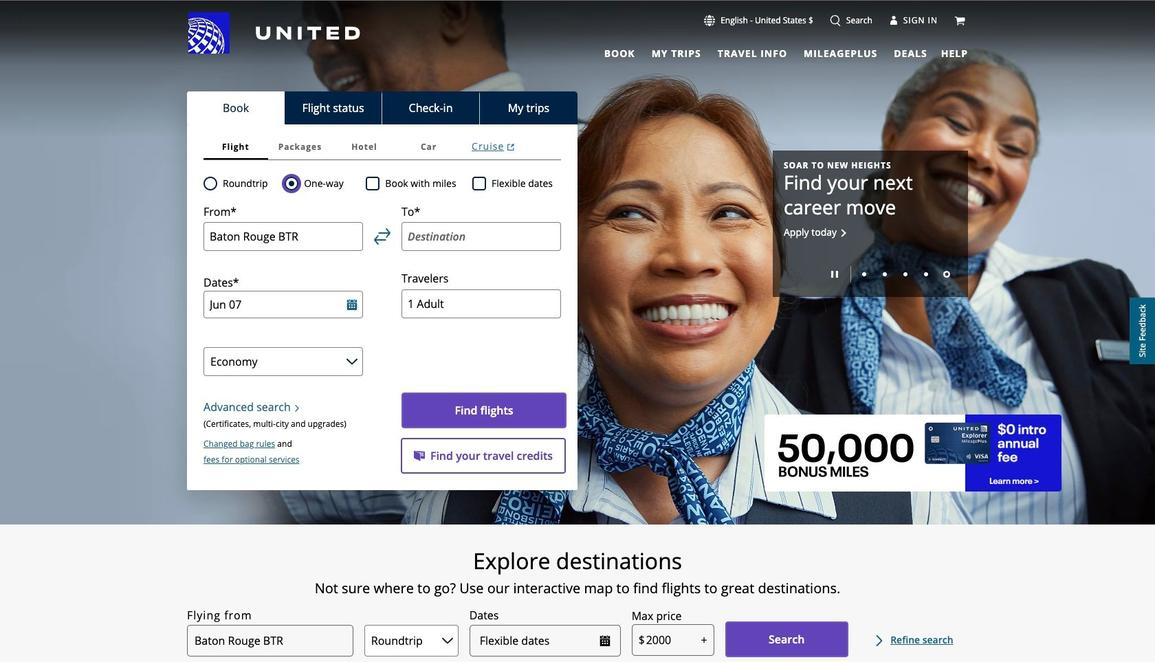 Task type: vqa. For each thing, say whether or not it's contained in the screenshot.
'slide 4 of 6' icon
no



Task type: describe. For each thing, give the bounding box(es) containing it.
Flying from text field
[[187, 626, 353, 657]]

Destination text field
[[402, 222, 561, 251]]

slide 3 of 5 image
[[904, 273, 908, 277]]

not sure where to go? use our interactive map to find flights to great destinations. element
[[108, 581, 1048, 597]]

please enter the max price in the input text or tab to access the slider to set the max price. element
[[632, 608, 682, 625]]

view cart, click to view list of recently searched saved trips. image
[[955, 15, 966, 26]]

slide 4 of 5 image
[[925, 273, 929, 277]]

carousel buttons element
[[784, 261, 958, 286]]

book with miles element
[[366, 175, 473, 192]]

1 vertical spatial tab list
[[187, 91, 578, 125]]

one way flight search element
[[299, 175, 344, 192]]

0 vertical spatial tab list
[[596, 41, 931, 62]]



Task type: locate. For each thing, give the bounding box(es) containing it.
tab list
[[596, 41, 931, 62], [187, 91, 578, 125], [204, 134, 561, 160]]

None text field
[[632, 625, 714, 656]]

main content
[[0, 1, 1156, 662]]

slide 1 of 5 image
[[863, 273, 867, 277]]

Origin text field
[[204, 222, 363, 251]]

united logo link to homepage image
[[188, 12, 360, 54]]

pause image
[[832, 271, 839, 278]]

Depart text field
[[204, 291, 363, 319]]

flying from element
[[187, 608, 252, 624]]

slide 5 of 5 image
[[944, 271, 951, 278]]

slide 2 of 5 image
[[883, 273, 887, 277]]

currently in english united states	$ enter to change image
[[705, 15, 716, 26]]

explore destinations element
[[108, 548, 1048, 575]]

2 vertical spatial tab list
[[204, 134, 561, 160]]

navigation
[[0, 12, 1156, 62]]

reverse origin and destination image
[[374, 228, 391, 245]]

round trip flight search element
[[217, 175, 268, 192]]

flexible dates image
[[600, 636, 611, 647]]



